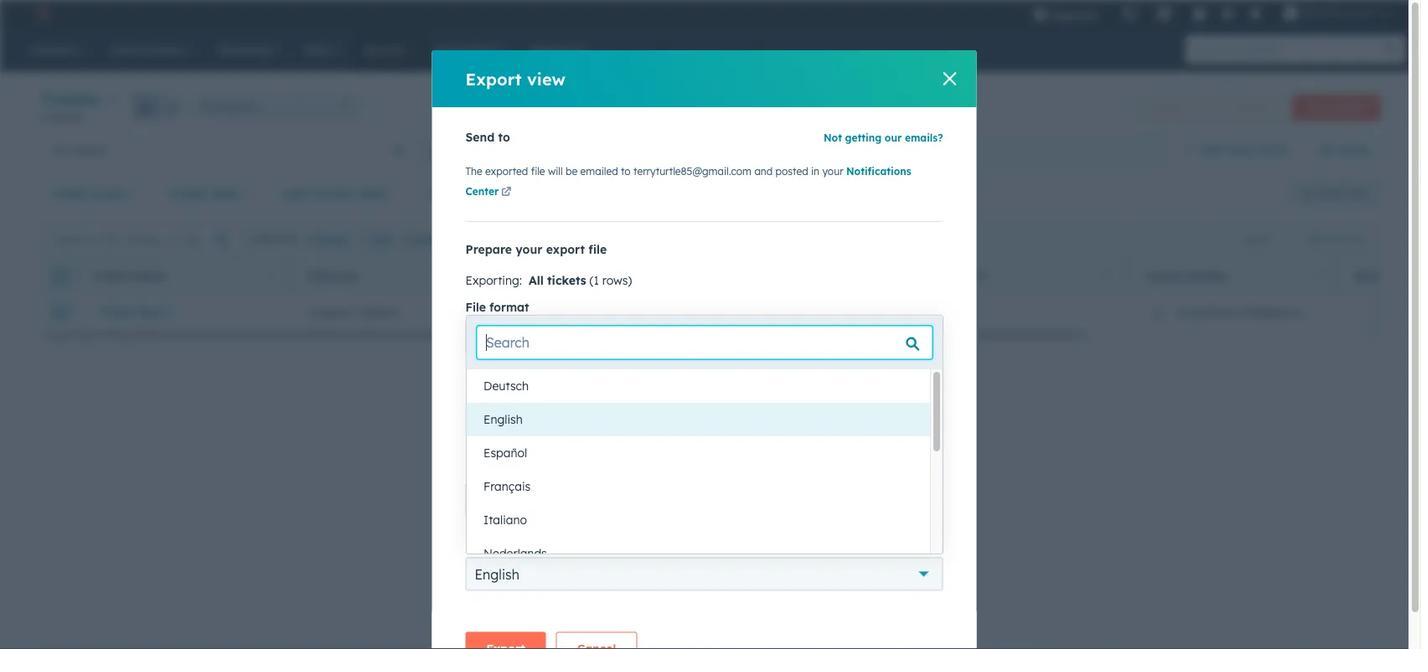 Task type: describe. For each thing, give the bounding box(es) containing it.
notifications center
[[466, 165, 912, 198]]

Search ID, name, or description search field
[[44, 224, 242, 254]]

1 record
[[40, 111, 81, 124]]

last activity date
[[283, 186, 386, 201]]

assign
[[316, 233, 348, 246]]

page
[[786, 351, 816, 366]]

priority inside popup button
[[429, 186, 474, 201]]

all pipelines button
[[195, 93, 363, 120]]

edit columns button
[[1295, 228, 1377, 250]]

terryturtle85@gmail.com
[[634, 165, 752, 178]]

associations'
[[618, 493, 690, 508]]

notifications
[[846, 165, 912, 178]]

unassigned
[[803, 143, 868, 158]]

close image
[[943, 72, 957, 85]]

ticket name
[[94, 270, 165, 283]]

in right appear
[[819, 536, 830, 550]]

edit for edit columns
[[1305, 233, 1324, 246]]

add view (3/5)
[[1201, 142, 1287, 157]]

in right the result
[[754, 493, 764, 508]]

1 horizontal spatial all
[[603, 493, 615, 508]]

export button
[[1231, 228, 1285, 250]]

the
[[466, 165, 482, 178]]

advanced
[[534, 186, 593, 201]]

prepare your export file
[[466, 242, 607, 257]]

ticket owner button
[[40, 177, 149, 210]]

notifications center link
[[466, 165, 912, 200]]

in up on at the left bottom of page
[[593, 410, 604, 427]]

create for create ticket
[[1306, 101, 1338, 114]]

create for create date
[[170, 186, 209, 201]]

ticket owner inside popup button
[[51, 186, 127, 201]]

unassigned tickets
[[803, 143, 908, 158]]

today at 4:41 pm
[[728, 304, 823, 319]]

assign button
[[302, 232, 348, 247]]

(3/5)
[[1258, 142, 1287, 157]]

on
[[580, 437, 596, 454]]

2 date from the left
[[359, 186, 386, 201]]

0 vertical spatial pipeline
[[308, 270, 357, 283]]

0 horizontal spatial to
[[498, 130, 510, 145]]

view inside properties included in export "element"
[[632, 410, 660, 427]]

delete
[[415, 233, 447, 246]]

all views
[[1319, 142, 1370, 157]]

hubspot image
[[30, 3, 50, 23]]

actions button
[[1136, 94, 1210, 121]]

next button
[[665, 348, 735, 370]]

all tickets
[[54, 143, 107, 158]]

english button
[[466, 558, 943, 591]]

properties included in export element
[[466, 404, 943, 516]]

rows)
[[602, 273, 632, 287]]

create date button
[[159, 177, 262, 210]]

english inside popup button
[[475, 566, 520, 583]]

column
[[663, 536, 705, 550]]

support pipeline
[[309, 304, 400, 319]]

1 - from the left
[[937, 304, 942, 319]]

calling icon button
[[1115, 2, 1144, 25]]

1 selected
[[249, 233, 295, 245]]

settings link
[[1217, 5, 1238, 22]]

français button
[[467, 470, 930, 504]]

tickets inside button
[[70, 143, 107, 158]]

support pipeline button
[[288, 295, 498, 329]]

record
[[49, 111, 81, 124]]

notifications button
[[1242, 0, 1270, 27]]

include
[[518, 464, 565, 481]]

our
[[885, 132, 902, 144]]

owner inside popup button
[[90, 186, 127, 201]]

calling icon image
[[1122, 6, 1137, 22]]

1 date from the left
[[212, 186, 239, 201]]

test
[[139, 304, 162, 319]]

1 vertical spatial export
[[595, 383, 634, 398]]

the inside properties included in export "element"
[[608, 410, 628, 427]]

center
[[466, 185, 499, 198]]

pm
[[805, 304, 823, 319]]

2 horizontal spatial the
[[641, 536, 660, 550]]

all pipelines
[[202, 101, 258, 113]]

press to sort. element for priority
[[1105, 269, 1111, 284]]

my
[[428, 143, 445, 158]]

list box containing deutsch
[[467, 370, 943, 571]]

create tasks button
[[457, 232, 534, 247]]

deutsch button
[[467, 370, 930, 403]]

1 horizontal spatial to
[[621, 165, 631, 178]]

properties
[[466, 383, 525, 398]]

(support
[[546, 304, 595, 319]]

terry turtle image
[[1284, 6, 1299, 21]]

english inside button
[[484, 412, 523, 427]]

1 vertical spatial your
[[516, 242, 543, 257]]

ticket test 1 link
[[99, 304, 268, 319]]

menu containing vhs can fix it!
[[1021, 0, 1401, 27]]

deutsch
[[484, 379, 529, 393]]

new (support pipeline) button
[[498, 295, 707, 329]]

activity
[[311, 186, 356, 201]]

csv
[[475, 329, 501, 346]]

25 per page
[[746, 351, 816, 366]]

it!
[[1365, 6, 1374, 20]]

italiano button
[[467, 504, 930, 537]]

file format
[[466, 300, 529, 314]]

press to sort. element for pipeline
[[476, 269, 483, 284]]

1 press to sort. element from the left
[[267, 269, 273, 284]]

not getting our emails? button
[[824, 130, 943, 145]]

today
[[728, 304, 761, 319]]

marketplaces image
[[1157, 8, 1172, 23]]

Search HubSpot search field
[[1186, 35, 1391, 64]]

save view button
[[1290, 180, 1381, 207]]

1 right test
[[166, 304, 172, 319]]

pipeline)
[[599, 304, 646, 319]]

my open tickets
[[428, 143, 515, 158]]

in right posted
[[811, 165, 820, 178]]

nederlands button
[[467, 537, 930, 571]]

exporting: all tickets (1 rows)
[[466, 273, 632, 287]]

tickets inside export view dialog
[[547, 273, 586, 287]]

properties for on
[[511, 437, 576, 454]]

all for properties
[[492, 437, 507, 454]]

may
[[693, 493, 717, 508]]

unassigned tickets button
[[790, 133, 1165, 167]]

source
[[1355, 270, 1397, 283]]

properties for in
[[525, 410, 589, 427]]

emails?
[[905, 132, 943, 144]]

1 for 1
[[653, 351, 659, 366]]

notifications image
[[1248, 8, 1263, 23]]

selecting
[[502, 493, 552, 508]]

-- button
[[917, 295, 1126, 329]]

all tickets button
[[40, 133, 415, 167]]

support
[[309, 304, 353, 319]]

all for views
[[1319, 142, 1334, 157]]



Task type: vqa. For each thing, say whether or not it's contained in the screenshot.
Last activity date
yes



Task type: locate. For each thing, give the bounding box(es) containing it.
columns
[[1327, 233, 1366, 246]]

menu item
[[1110, 0, 1113, 27]]

headers
[[709, 536, 755, 550]]

export for export view
[[466, 68, 522, 89]]

views
[[1338, 142, 1370, 157]]

only properties in the view
[[492, 410, 660, 427]]

3 press to sort. element from the left
[[1105, 269, 1111, 284]]

1 vertical spatial to
[[621, 165, 631, 178]]

0 horizontal spatial the
[[504, 536, 523, 550]]

tickets up notifications
[[871, 143, 908, 158]]

1 vertical spatial file
[[589, 242, 607, 257]]

2 horizontal spatial export
[[805, 493, 841, 508]]

español
[[484, 446, 527, 461]]

create inside popup button
[[170, 186, 209, 201]]

1 horizontal spatial the
[[608, 410, 628, 427]]

exporting:
[[466, 273, 522, 287]]

2 vertical spatial to
[[759, 536, 771, 550]]

save view
[[1320, 187, 1367, 200]]

1 vertical spatial export
[[1242, 233, 1274, 246]]

pipelines
[[217, 101, 258, 113]]

edit button
[[359, 232, 392, 247]]

create left tasks
[[471, 233, 504, 246]]

your for select the language you want the column headers to appear in your file
[[833, 536, 860, 550]]

hubspot link
[[20, 3, 63, 23]]

your down processing.
[[833, 536, 860, 550]]

will
[[548, 165, 563, 178]]

1 edit from the left
[[1305, 233, 1324, 246]]

2 - from the left
[[942, 304, 947, 319]]

exported
[[485, 165, 528, 178]]

2 vertical spatial export
[[805, 493, 841, 508]]

0 horizontal spatial date
[[212, 186, 239, 201]]

file up (1 at the top left of the page
[[589, 242, 607, 257]]

1 horizontal spatial export
[[595, 383, 634, 398]]

last activity date button
[[272, 177, 408, 210]]

all inside button
[[54, 143, 67, 158]]

--
[[937, 304, 947, 319]]

2 horizontal spatial to
[[759, 536, 771, 550]]

be
[[566, 165, 578, 178]]

edit inside button
[[372, 233, 392, 246]]

your for the exported file will be emailed to terryturtle85@gmail.com and posted in your
[[822, 165, 844, 178]]

0 horizontal spatial create
[[170, 186, 209, 201]]

edit columns
[[1305, 233, 1366, 246]]

export inside "element"
[[805, 493, 841, 508]]

english down properties
[[484, 412, 523, 427]]

import button
[[1220, 94, 1282, 121]]

0 horizontal spatial all
[[569, 464, 583, 481]]

to left appear
[[759, 536, 771, 550]]

properties up include
[[511, 437, 576, 454]]

link opens in a new window image
[[501, 185, 511, 200], [501, 188, 511, 198]]

properties included in export
[[466, 383, 634, 398]]

1 link opens in a new window image from the top
[[501, 185, 511, 200]]

all left "views"
[[1319, 142, 1334, 157]]

result
[[721, 493, 751, 508]]

properties down included
[[525, 410, 589, 427]]

create for create tasks
[[471, 233, 504, 246]]

0 vertical spatial properties
[[525, 410, 589, 427]]

per
[[763, 351, 782, 366]]

new
[[518, 304, 543, 319]]

0 horizontal spatial export
[[546, 242, 585, 257]]

to up "filters"
[[621, 165, 631, 178]]

all inside properties included in export "element"
[[492, 437, 507, 454]]

0 horizontal spatial ticket owner
[[51, 186, 127, 201]]

send
[[466, 130, 495, 145]]

nederlands
[[484, 546, 547, 561]]

all down only
[[492, 437, 507, 454]]

file left will
[[531, 165, 545, 178]]

your up exporting: all tickets (1 rows)
[[516, 242, 543, 257]]

priority up --
[[936, 270, 988, 283]]

2 vertical spatial your
[[833, 536, 860, 550]]

export right slower
[[805, 493, 841, 508]]

format
[[490, 300, 529, 314]]

1 vertical spatial priority
[[936, 270, 988, 283]]

appear
[[774, 536, 816, 550]]

tickets down record
[[70, 143, 107, 158]]

1 horizontal spatial create
[[471, 233, 504, 246]]

1 vertical spatial all
[[603, 493, 615, 508]]

all left pipelines on the top
[[202, 101, 214, 113]]

delete button
[[402, 232, 447, 247]]

2 horizontal spatial file
[[863, 536, 881, 550]]

1 vertical spatial create
[[170, 186, 209, 201]]

1 horizontal spatial edit
[[1305, 233, 1324, 246]]

tickets banner
[[40, 87, 1381, 133]]

0 vertical spatial export
[[546, 242, 585, 257]]

1 left record
[[40, 111, 46, 124]]

4 press to sort. element from the left
[[1315, 269, 1321, 284]]

0 vertical spatial export
[[466, 68, 522, 89]]

1 horizontal spatial owner
[[1186, 270, 1225, 283]]

the right the want
[[641, 536, 660, 550]]

press to sort. image
[[476, 269, 483, 281]]

my open tickets button
[[415, 133, 790, 167]]

(0)
[[634, 186, 650, 201]]

view inside button
[[1346, 187, 1367, 200]]

all right the 'include
[[603, 493, 615, 508]]

1 horizontal spatial export
[[1242, 233, 1274, 246]]

english down nederlands
[[475, 566, 520, 583]]

1 inside 1 button
[[653, 351, 659, 366]]

date down all tickets button
[[212, 186, 239, 201]]

25
[[746, 351, 759, 366]]

edit left delete button
[[372, 233, 392, 246]]

save
[[1320, 187, 1343, 200]]

group inside tickets banner
[[132, 93, 185, 120]]

upgrade
[[1051, 8, 1098, 22]]

1 vertical spatial owner
[[1186, 270, 1225, 283]]

export up send to
[[466, 68, 522, 89]]

create ticket button
[[1292, 94, 1381, 121]]

all properties on records
[[492, 437, 646, 454]]

send to
[[466, 130, 510, 145]]

date right activity
[[359, 186, 386, 201]]

the down italiano
[[504, 536, 523, 550]]

2 vertical spatial file
[[863, 536, 881, 550]]

posted
[[776, 165, 808, 178]]

select the language you want the column headers to appear in your file
[[466, 536, 881, 550]]

all down prepare your export file
[[529, 273, 544, 287]]

status
[[558, 270, 596, 283]]

open
[[448, 143, 476, 158]]

press to sort. element for ticket owner
[[1315, 269, 1321, 284]]

owner
[[90, 186, 127, 201], [1186, 270, 1225, 283]]

export for export
[[1242, 233, 1274, 246]]

0 vertical spatial english
[[484, 412, 523, 427]]

to right "send"
[[498, 130, 510, 145]]

0 horizontal spatial edit
[[372, 233, 392, 246]]

0 vertical spatial create
[[1306, 101, 1338, 114]]

tickets up exported
[[479, 143, 515, 158]]

the up records
[[608, 410, 628, 427]]

ticket
[[51, 186, 87, 201], [94, 270, 131, 283], [517, 270, 555, 283], [1146, 270, 1183, 283], [99, 304, 135, 319]]

your down unassigned in the right top of the page
[[822, 165, 844, 178]]

1 vertical spatial pipeline
[[357, 304, 400, 319]]

ticket inside popup button
[[51, 186, 87, 201]]

in
[[811, 165, 820, 178], [581, 383, 592, 398], [593, 410, 604, 427], [754, 493, 764, 508], [819, 536, 830, 550]]

fix
[[1349, 6, 1362, 20]]

priority button
[[418, 177, 496, 210]]

1 horizontal spatial date
[[359, 186, 386, 201]]

export view dialog
[[432, 50, 977, 650]]

1 vertical spatial properties
[[511, 437, 576, 454]]

0 horizontal spatial owner
[[90, 186, 127, 201]]

tickets left (1 at the top left of the page
[[547, 273, 586, 287]]

edit for edit
[[372, 233, 392, 246]]

export down prev "button"
[[595, 383, 634, 398]]

0 vertical spatial your
[[822, 165, 844, 178]]

0 vertical spatial owner
[[90, 186, 127, 201]]

1 horizontal spatial file
[[589, 242, 607, 257]]

settings image
[[1220, 7, 1235, 22]]

search image
[[1386, 44, 1398, 55]]

1 inside tickets banner
[[40, 111, 46, 124]]

2 link opens in a new window image from the top
[[501, 188, 511, 198]]

1 vertical spatial ticket owner
[[1146, 270, 1225, 283]]

2 edit from the left
[[372, 233, 392, 246]]

include all associations
[[518, 464, 666, 481]]

select
[[466, 536, 501, 550]]

search button
[[1378, 35, 1406, 64]]

export inside button
[[1242, 233, 1274, 246]]

0 horizontal spatial file
[[531, 165, 545, 178]]

vhs
[[1302, 6, 1324, 20]]

help image
[[1192, 8, 1207, 23]]

help button
[[1186, 0, 1214, 27]]

not
[[824, 132, 842, 144]]

selecting 'include all associations' may result in slower export processing.
[[502, 493, 907, 508]]

vhs can fix it! button
[[1274, 0, 1400, 27]]

pipeline inside "button"
[[357, 304, 400, 319]]

included
[[529, 383, 578, 398]]

all inside popup button
[[202, 101, 214, 113]]

1 vertical spatial english
[[475, 566, 520, 583]]

1 right prev
[[653, 351, 659, 366]]

last
[[283, 186, 307, 201]]

export up ticket status
[[546, 242, 585, 257]]

in up only properties in the view
[[581, 383, 592, 398]]

1 for 1 record
[[40, 111, 46, 124]]

priority down "the" in the left of the page
[[429, 186, 474, 201]]

0 vertical spatial to
[[498, 130, 510, 145]]

1 left 'selected'
[[249, 233, 254, 245]]

prev
[[615, 351, 641, 366]]

edit
[[1305, 233, 1324, 246], [372, 233, 392, 246]]

properties
[[525, 410, 589, 427], [511, 437, 576, 454]]

ticket status
[[517, 270, 596, 283]]

export left edit columns button
[[1242, 233, 1274, 246]]

file down processing.
[[863, 536, 881, 550]]

create down all tickets button
[[170, 186, 209, 201]]

1 horizontal spatial ticket owner
[[1146, 270, 1225, 283]]

group
[[132, 93, 185, 120]]

2 horizontal spatial create
[[1306, 101, 1338, 114]]

0 vertical spatial file
[[531, 165, 545, 178]]

press to sort. element
[[267, 269, 273, 284], [476, 269, 483, 284], [1105, 269, 1111, 284], [1315, 269, 1321, 284]]

25 per page button
[[735, 342, 838, 375]]

0 vertical spatial all
[[569, 464, 583, 481]]

all down all properties on records
[[569, 464, 583, 481]]

tasks
[[507, 233, 534, 246]]

all for tickets
[[54, 143, 67, 158]]

column header
[[707, 258, 918, 295]]

all for pipelines
[[202, 101, 214, 113]]

0 horizontal spatial export
[[466, 68, 522, 89]]

edit left columns
[[1305, 233, 1324, 246]]

0 vertical spatial ticket owner
[[51, 186, 127, 201]]

1
[[40, 111, 46, 124], [249, 233, 254, 245], [166, 304, 172, 319], [653, 351, 659, 366]]

menu
[[1021, 0, 1401, 27]]

1 for 1 selected
[[249, 233, 254, 245]]

csv button
[[466, 321, 943, 354]]

0 vertical spatial priority
[[429, 186, 474, 201]]

1 horizontal spatial priority
[[936, 270, 988, 283]]

(1
[[590, 273, 599, 287]]

tickets button
[[40, 87, 115, 111]]

want
[[609, 536, 638, 550]]

edit inside button
[[1305, 233, 1324, 246]]

list box
[[467, 370, 943, 571]]

pagination navigation
[[583, 348, 735, 370]]

2 press to sort. element from the left
[[476, 269, 483, 284]]

create inside tickets banner
[[1306, 101, 1338, 114]]

pipeline up the support
[[308, 270, 357, 283]]

upgrade image
[[1033, 8, 1048, 23]]

processing.
[[845, 493, 907, 508]]

0 horizontal spatial priority
[[429, 186, 474, 201]]

view for add
[[1228, 142, 1255, 157]]

view inside popup button
[[1228, 142, 1255, 157]]

create left ticket
[[1306, 101, 1338, 114]]

getting
[[845, 132, 882, 144]]

Search search field
[[477, 326, 933, 360]]

2 vertical spatial create
[[471, 233, 504, 246]]

view for save
[[1346, 187, 1367, 200]]

all down 1 record
[[54, 143, 67, 158]]

pipeline
[[308, 270, 357, 283], [357, 304, 400, 319]]

filters
[[596, 186, 630, 201]]

associations
[[587, 464, 666, 481]]

view for export
[[527, 68, 566, 89]]

pipeline right the support
[[357, 304, 400, 319]]

export inside dialog
[[466, 68, 522, 89]]

date
[[212, 186, 239, 201], [359, 186, 386, 201]]

ticket
[[1341, 101, 1367, 114]]



